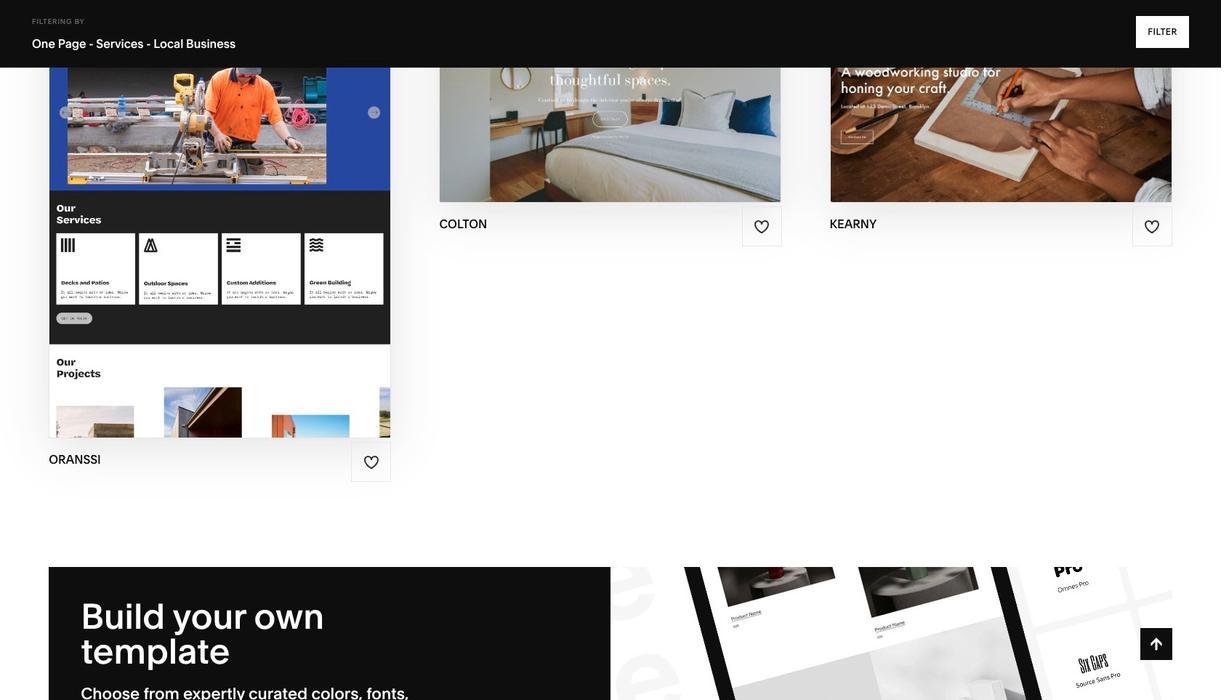 Task type: locate. For each thing, give the bounding box(es) containing it.
add oranssi to your favorites list image
[[364, 454, 380, 470]]

preview of building your own template image
[[611, 567, 1173, 700]]

oranssi image
[[50, 0, 391, 437]]

back to top image
[[1149, 636, 1165, 652]]

add kearny to your favorites list image
[[1145, 219, 1161, 235]]

kearny image
[[831, 0, 1172, 202]]



Task type: vqa. For each thing, say whether or not it's contained in the screenshot.
BACK TO TOP IMAGE
yes



Task type: describe. For each thing, give the bounding box(es) containing it.
add colton to your favorites list image
[[754, 219, 770, 235]]

colton image
[[440, 0, 781, 202]]



